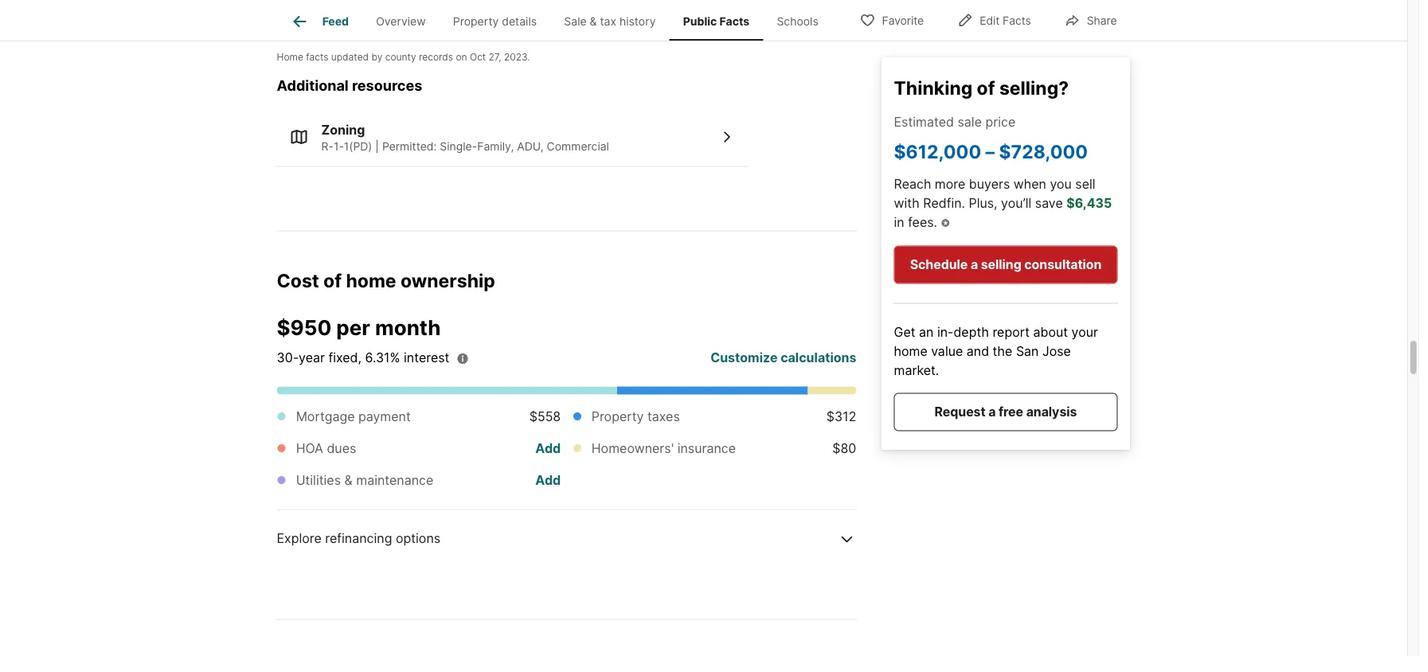 Task type: locate. For each thing, give the bounding box(es) containing it.
–
[[986, 140, 995, 162]]

1 horizontal spatial a
[[989, 404, 996, 420]]

property
[[453, 15, 499, 28], [592, 409, 644, 425]]

1-
[[334, 140, 344, 154]]

san jose market.
[[894, 344, 1071, 378]]

utilities & maintenance
[[296, 473, 434, 489]]

a left free
[[989, 404, 996, 420]]

request a free analysis
[[935, 404, 1077, 420]]

a
[[971, 257, 978, 272], [989, 404, 996, 420]]

schools
[[777, 15, 819, 28]]

mortgage payment
[[296, 409, 411, 425]]

0 horizontal spatial property
[[453, 15, 499, 28]]

facts inside button
[[1003, 14, 1032, 27]]

& left tax
[[590, 15, 597, 28]]

r-
[[321, 140, 334, 154]]

add up the explore refinancing options dropdown button
[[536, 473, 561, 489]]

estimated
[[894, 114, 954, 129]]

facts right public
[[720, 15, 750, 28]]

payment
[[358, 409, 411, 425]]

$6,435 in fees.
[[894, 195, 1112, 230]]

additional
[[277, 77, 349, 95]]

reach more buyers when you sell with redfin. plus, you'll save
[[894, 176, 1096, 211]]

market.
[[894, 363, 940, 378]]

facts
[[1003, 14, 1032, 27], [720, 15, 750, 28]]

cost
[[277, 270, 319, 293]]

a left selling
[[971, 257, 978, 272]]

property up homeowners'
[[592, 409, 644, 425]]

tax
[[600, 15, 617, 28]]

oct
[[470, 52, 486, 63]]

1 add from the top
[[536, 441, 561, 457]]

add for utilities & maintenance
[[536, 473, 561, 489]]

$6,435
[[1067, 195, 1112, 211]]

6.31%
[[365, 350, 400, 366]]

$612,000 – $728,000
[[894, 140, 1088, 162]]

san
[[1017, 344, 1039, 359]]

1 vertical spatial of
[[324, 270, 342, 293]]

property up oct
[[453, 15, 499, 28]]

public
[[683, 15, 717, 28]]

request a free analysis button
[[894, 393, 1118, 431]]

records
[[419, 52, 453, 63]]

redfin.
[[924, 195, 966, 211]]

cost of home ownership
[[277, 270, 495, 293]]

history
[[620, 15, 656, 28]]

tab list
[[277, 0, 845, 41]]

0 vertical spatial property
[[453, 15, 499, 28]]

0 horizontal spatial &
[[345, 473, 353, 489]]

$80
[[833, 441, 857, 457]]

adu,
[[517, 140, 544, 154]]

of
[[977, 76, 996, 99], [324, 270, 342, 293]]

analysis
[[1027, 404, 1077, 420]]

property for property details
[[453, 15, 499, 28]]

buyers
[[969, 176, 1010, 192]]

0 horizontal spatial facts
[[720, 15, 750, 28]]

a inside schedule a selling consultation button
[[971, 257, 978, 272]]

tab list containing feed
[[277, 0, 845, 41]]

0 vertical spatial add
[[536, 441, 561, 457]]

0 vertical spatial a
[[971, 257, 978, 272]]

of right cost
[[324, 270, 342, 293]]

1 vertical spatial property
[[592, 409, 644, 425]]

1 vertical spatial home
[[894, 344, 928, 359]]

the
[[993, 344, 1013, 359]]

schools tab
[[763, 2, 832, 41]]

1 vertical spatial a
[[989, 404, 996, 420]]

0 vertical spatial of
[[977, 76, 996, 99]]

& inside sale & tax history tab
[[590, 15, 597, 28]]

1 vertical spatial &
[[345, 473, 353, 489]]

facts for public facts
[[720, 15, 750, 28]]

taxes
[[648, 409, 680, 425]]

free
[[999, 404, 1024, 420]]

a inside request a free analysis button
[[989, 404, 996, 420]]

property taxes
[[592, 409, 680, 425]]

schedule a selling consultation
[[910, 257, 1102, 272]]

1 horizontal spatial property
[[592, 409, 644, 425]]

an
[[919, 325, 934, 340]]

a for schedule
[[971, 257, 978, 272]]

home up market.
[[894, 344, 928, 359]]

you
[[1050, 176, 1072, 192]]

property details
[[453, 15, 537, 28]]

explore
[[277, 531, 322, 547]]

home up $950 per month on the left of page
[[346, 270, 396, 293]]

1 vertical spatial add
[[536, 473, 561, 489]]

add down $558
[[536, 441, 561, 457]]

sale & tax history tab
[[551, 2, 670, 41]]

& for sale
[[590, 15, 597, 28]]

facts right the edit
[[1003, 14, 1032, 27]]

interest
[[404, 350, 450, 366]]

$612,000
[[894, 140, 982, 162]]

get an in-depth report about your home value and the
[[894, 325, 1099, 359]]

property inside tab
[[453, 15, 499, 28]]

0 horizontal spatial a
[[971, 257, 978, 272]]

of up price
[[977, 76, 996, 99]]

depth
[[954, 325, 989, 340]]

add for hoa dues
[[536, 441, 561, 457]]

facts inside tab
[[720, 15, 750, 28]]

permitted:
[[382, 140, 437, 154]]

sale & tax history
[[564, 15, 656, 28]]

& right utilities
[[345, 473, 353, 489]]

0 horizontal spatial home
[[346, 270, 396, 293]]

value
[[932, 344, 963, 359]]

share
[[1087, 14, 1117, 27]]

$312
[[827, 409, 857, 425]]

0 horizontal spatial of
[[324, 270, 342, 293]]

30-year fixed, 6.31% interest
[[277, 350, 450, 366]]

thinking
[[894, 76, 973, 99]]

feed link
[[291, 12, 349, 31]]

edit facts
[[980, 14, 1032, 27]]

by
[[372, 52, 383, 63]]

1 horizontal spatial home
[[894, 344, 928, 359]]

1 horizontal spatial of
[[977, 76, 996, 99]]

home
[[346, 270, 396, 293], [894, 344, 928, 359]]

2 add from the top
[[536, 473, 561, 489]]

0 vertical spatial home
[[346, 270, 396, 293]]

year
[[299, 350, 325, 366]]

home inside get an in-depth report about your home value and the
[[894, 344, 928, 359]]

add
[[536, 441, 561, 457], [536, 473, 561, 489]]

dues
[[327, 441, 356, 457]]

public facts tab
[[670, 2, 763, 41]]

on
[[456, 52, 467, 63]]

fixed,
[[329, 350, 362, 366]]

property for property taxes
[[592, 409, 644, 425]]

of for selling?
[[977, 76, 996, 99]]

|
[[376, 140, 379, 154]]

1 horizontal spatial &
[[590, 15, 597, 28]]

1 horizontal spatial facts
[[1003, 14, 1032, 27]]

0 vertical spatial &
[[590, 15, 597, 28]]



Task type: describe. For each thing, give the bounding box(es) containing it.
refinancing
[[325, 531, 392, 547]]

selling?
[[1000, 76, 1069, 99]]

1(pd)
[[344, 140, 372, 154]]

a for request
[[989, 404, 996, 420]]

schedule a selling consultation button
[[894, 246, 1118, 284]]

facts for edit facts
[[1003, 14, 1032, 27]]

favorite button
[[847, 4, 938, 36]]

schedule
[[910, 257, 968, 272]]

$950
[[277, 315, 332, 341]]

calculations
[[781, 350, 857, 366]]

of for home
[[324, 270, 342, 293]]

report
[[993, 325, 1030, 340]]

30-
[[277, 350, 299, 366]]

updated
[[331, 52, 369, 63]]

selling
[[981, 257, 1022, 272]]

feed
[[322, 15, 349, 28]]

your
[[1072, 325, 1099, 340]]

hoa
[[296, 441, 323, 457]]

options
[[396, 531, 441, 547]]

zoning
[[321, 122, 365, 138]]

about
[[1034, 325, 1068, 340]]

home
[[277, 52, 304, 63]]

$558
[[530, 409, 561, 425]]

favorite
[[882, 14, 924, 27]]

request
[[935, 404, 986, 420]]

ownership
[[401, 270, 495, 293]]

with
[[894, 195, 920, 211]]

home facts updated by county records on oct 27, 2023 .
[[277, 52, 530, 63]]

property details tab
[[440, 2, 551, 41]]

overview tab
[[363, 2, 440, 41]]

& for utilities
[[345, 473, 353, 489]]

sale
[[564, 15, 587, 28]]

in-
[[938, 325, 954, 340]]

overview
[[376, 15, 426, 28]]

thinking of selling?
[[894, 76, 1069, 99]]

commercial
[[547, 140, 609, 154]]

homeowners' insurance
[[592, 441, 736, 457]]

when
[[1014, 176, 1047, 192]]

facts
[[306, 52, 329, 63]]

estimated sale price
[[894, 114, 1016, 129]]

2023
[[504, 52, 528, 63]]

27,
[[489, 52, 502, 63]]

resources
[[352, 77, 422, 95]]

additional resources
[[277, 77, 422, 95]]

customize
[[711, 350, 778, 366]]

consultation
[[1025, 257, 1102, 272]]

county
[[385, 52, 416, 63]]

share button
[[1051, 4, 1131, 36]]

homeowners'
[[592, 441, 674, 457]]

edit facts button
[[944, 4, 1045, 36]]

maintenance
[[356, 473, 434, 489]]

price
[[986, 114, 1016, 129]]

customize calculations
[[711, 350, 857, 366]]

jose
[[1043, 344, 1071, 359]]

insurance
[[678, 441, 736, 457]]

sale
[[958, 114, 982, 129]]

and
[[967, 344, 990, 359]]

you'll
[[1001, 195, 1032, 211]]

details
[[502, 15, 537, 28]]

sell
[[1076, 176, 1096, 192]]

plus,
[[969, 195, 998, 211]]

in
[[894, 215, 905, 230]]

fees.
[[908, 215, 938, 230]]

more
[[935, 176, 966, 192]]

explore refinancing options
[[277, 531, 441, 547]]

month
[[375, 315, 441, 341]]

mortgage
[[296, 409, 355, 425]]

single-
[[440, 140, 477, 154]]

reach
[[894, 176, 932, 192]]

save
[[1036, 195, 1063, 211]]

get
[[894, 325, 916, 340]]



Task type: vqa. For each thing, say whether or not it's contained in the screenshot.


